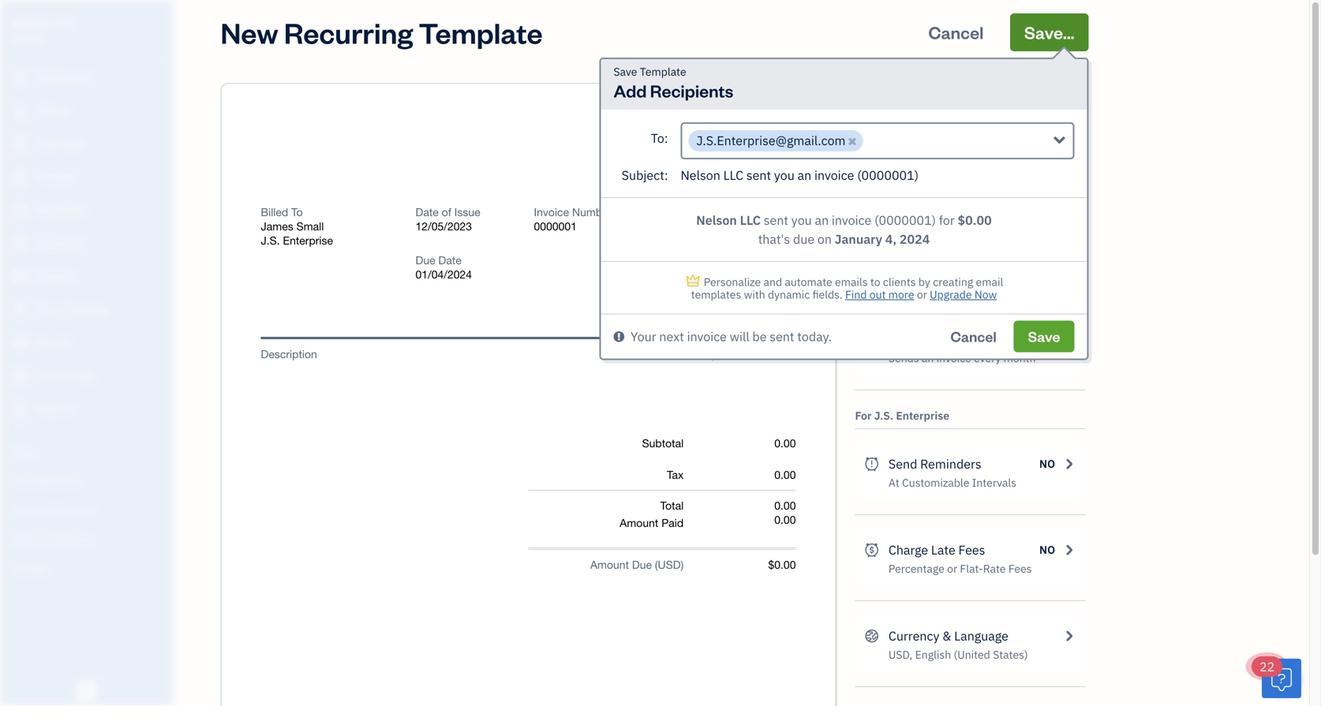 Task type: vqa. For each thing, say whether or not it's contained in the screenshot.
the left the Choose
no



Task type: locate. For each thing, give the bounding box(es) containing it.
rate down 'exclamationcircle' "icon"
[[615, 348, 638, 361]]

0 horizontal spatial and
[[38, 503, 55, 516]]

nelson llc sent you an invoice (0000001) for $0.00 that's due on january 4, 2024
[[697, 212, 992, 248]]

cancel for topmost cancel button
[[929, 21, 984, 43]]

you for online
[[963, 161, 981, 176]]

you
[[963, 161, 981, 176], [775, 167, 795, 184], [792, 212, 812, 229]]

and inside main element
[[38, 503, 55, 516]]

(0000001) for nelson llc sent you an invoice (0000001)
[[858, 167, 919, 184]]

1 vertical spatial usd
[[658, 559, 681, 572]]

( inside amount due ( usd ) $0.00
[[768, 206, 771, 219]]

0 vertical spatial invoice
[[534, 206, 569, 219]]

amount left paid
[[620, 517, 659, 530]]

fees up flat-
[[959, 542, 986, 559]]

save inside button
[[1029, 327, 1061, 346]]

you up due
[[792, 212, 812, 229]]

0 horizontal spatial enterprise
[[283, 234, 333, 247]]

chevronright image
[[1062, 141, 1077, 159], [1062, 541, 1077, 560]]

and for items and services
[[38, 503, 55, 516]]

sent down 7043127125
[[747, 167, 772, 184]]

amount due ( usd )
[[591, 559, 684, 572]]

1 horizontal spatial due
[[632, 559, 652, 572]]

find out more link
[[846, 287, 915, 302]]

0 horizontal spatial recurring
[[284, 13, 413, 51]]

0 vertical spatial (0000001)
[[858, 167, 919, 184]]

cancel for bottom cancel button
[[951, 327, 997, 346]]

bank connections
[[12, 533, 93, 546]]

1 vertical spatial clients
[[883, 275, 916, 289]]

chevronright image for charge late fees
[[1062, 541, 1077, 560]]

0 vertical spatial usd
[[771, 206, 793, 219]]

1 horizontal spatial save
[[1029, 327, 1061, 346]]

you right pay
[[963, 161, 981, 176]]

nelson up personalize
[[697, 212, 737, 229]]

sent for nelson llc sent you an invoice (0000001) for $0.00 that's due on january 4, 2024
[[764, 212, 789, 229]]

clients down accept
[[907, 161, 940, 176]]

3 no from the top
[[1040, 543, 1056, 557]]

0 vertical spatial sent
[[747, 167, 772, 184]]

1 vertical spatial (
[[655, 559, 658, 572]]

pay
[[943, 161, 960, 176]]

2 horizontal spatial an
[[922, 351, 934, 366]]

( for amount due ( usd )
[[655, 559, 658, 572]]

for up latereminders image
[[856, 409, 872, 423]]

and inside personalize and automate emails to clients by creating email templates with dynamic fields.
[[764, 275, 783, 289]]

save up add
[[614, 64, 638, 79]]

Reference Number text field
[[534, 268, 645, 281]]

sent inside nelson llc sent you an invoice (0000001) for $0.00 that's due on january 4, 2024
[[764, 212, 789, 229]]

1 vertical spatial chevronright image
[[1062, 541, 1077, 560]]

invoice inside invoice number 0000001
[[534, 206, 569, 219]]

due
[[794, 231, 815, 248]]

payments
[[971, 142, 1027, 158]]

january
[[835, 231, 883, 248]]

nelson for nelson llc owner
[[13, 15, 49, 30]]

) down paid
[[681, 559, 684, 572]]

1 0.00 from the top
[[775, 437, 796, 450]]

usd up that's
[[771, 206, 793, 219]]

template inside save template add recipients
[[640, 64, 687, 79]]

timer image
[[10, 302, 29, 318]]

1 for from the top
[[856, 94, 872, 109]]

due down total amount paid on the bottom
[[632, 559, 652, 572]]

2 chevronright image from the top
[[1062, 330, 1077, 349]]

invoice
[[534, 206, 569, 219], [951, 245, 993, 262]]

to
[[291, 206, 303, 219]]

invoice up change template, color, and font
[[951, 245, 993, 262]]

invoice inside nelson llc sent you an invoice (0000001) for $0.00 that's due on january 4, 2024
[[832, 212, 872, 229]]

cancel button
[[915, 13, 998, 51], [937, 321, 1011, 353]]

1 vertical spatial sent
[[764, 212, 789, 229]]

1 vertical spatial date
[[439, 254, 462, 267]]

4,
[[886, 231, 897, 248]]

english
[[916, 648, 952, 662]]

date inside due date 01/04/2024
[[439, 254, 462, 267]]

due up that's
[[745, 206, 765, 219]]

0 vertical spatial total
[[773, 348, 796, 361]]

2 horizontal spatial and
[[1012, 265, 1030, 280]]

0 horizontal spatial template
[[419, 13, 543, 51]]

0 vertical spatial fees
[[959, 542, 986, 559]]

llc inside nelson llc owner
[[51, 15, 73, 30]]

0 vertical spatial rate
[[615, 348, 638, 361]]

1 no from the top
[[1040, 143, 1056, 157]]

0 vertical spatial amount
[[703, 206, 742, 219]]

save
[[614, 64, 638, 79], [1029, 327, 1061, 346]]

(0000001)
[[858, 167, 919, 184], [875, 212, 936, 229]]

1 vertical spatial cancel
[[951, 327, 997, 346]]

0 horizontal spatial fees
[[959, 542, 986, 559]]

0 horizontal spatial an
[[798, 167, 812, 184]]

1 horizontal spatial (
[[768, 206, 771, 219]]

invoice down recurring schedule
[[937, 351, 972, 366]]

or right more
[[917, 287, 928, 302]]

recurring
[[284, 13, 413, 51], [889, 331, 944, 348]]

1 vertical spatial total
[[661, 499, 684, 512]]

chevronright image for customize invoice style
[[1062, 244, 1077, 263]]

amount
[[703, 206, 742, 219], [620, 517, 659, 530], [591, 559, 629, 572]]

rate down 'charge late fees'
[[984, 562, 1006, 576]]

new
[[221, 13, 278, 51]]

total right line
[[773, 348, 796, 361]]

an
[[798, 167, 812, 184], [815, 212, 829, 229], [922, 351, 934, 366]]

j.s.
[[261, 234, 280, 247], [875, 409, 894, 423]]

visa image
[[889, 176, 910, 192]]

0 vertical spatial save
[[614, 64, 638, 79]]

enterprise
[[283, 234, 333, 247], [896, 409, 950, 423]]

4 0.00 from the top
[[775, 514, 796, 527]]

(0000001) up 2024
[[875, 212, 936, 229]]

connections
[[37, 533, 93, 546]]

qty
[[700, 348, 717, 361]]

0 horizontal spatial (
[[655, 559, 658, 572]]

(united
[[954, 648, 991, 662]]

0 vertical spatial enterprise
[[283, 234, 333, 247]]

you down 7043127125
[[775, 167, 795, 184]]

1 horizontal spatial or
[[948, 562, 958, 576]]

1 horizontal spatial usd
[[771, 206, 793, 219]]

amount up personalize
[[703, 206, 742, 219]]

1 vertical spatial template
[[640, 64, 687, 79]]

recipients
[[650, 79, 734, 102]]

nelson llc 7043127125
[[735, 124, 796, 151]]

nelson inside nelson llc sent you an invoice (0000001) for $0.00 that's due on january 4, 2024
[[697, 212, 737, 229]]

2 vertical spatial amount
[[591, 559, 629, 572]]

an down j.s.enterprise@gmail.com
[[798, 167, 812, 184]]

0 vertical spatial an
[[798, 167, 812, 184]]

enterprise down small at the top left of page
[[283, 234, 333, 247]]

nelson for nelson llc sent you an invoice (0000001)
[[681, 167, 721, 184]]

(0000001) down "onlinesales" icon on the right of page
[[858, 167, 919, 184]]

due inside amount due ( usd ) $0.00
[[745, 206, 765, 219]]

currencyandlanguage image
[[865, 627, 880, 646]]

usd inside amount due ( usd ) $0.00
[[771, 206, 793, 219]]

personalize
[[704, 275, 761, 289]]

0 horizontal spatial rate
[[615, 348, 638, 361]]

or left flat-
[[948, 562, 958, 576]]

0 horizontal spatial due
[[416, 254, 436, 267]]

1 vertical spatial enterprise
[[896, 409, 950, 423]]

customize
[[889, 245, 948, 262]]

1 horizontal spatial an
[[815, 212, 829, 229]]

0 horizontal spatial usd
[[658, 559, 681, 572]]

invoice up qty
[[687, 328, 727, 345]]

subtotal
[[642, 437, 684, 450]]

will
[[730, 328, 750, 345]]

invoice
[[815, 167, 855, 184], [832, 212, 872, 229], [687, 328, 727, 345], [937, 351, 972, 366]]

$0.00
[[958, 212, 992, 229], [725, 217, 796, 250], [769, 559, 796, 572]]

$0.00 up personalize
[[725, 217, 796, 250]]

nelson inside nelson llc owner
[[13, 15, 49, 30]]

save up month
[[1029, 327, 1061, 346]]

for left this
[[856, 94, 872, 109]]

0 vertical spatial j.s.
[[261, 234, 280, 247]]

style
[[996, 245, 1025, 262]]

font
[[1033, 265, 1055, 280]]

upgrade now button
[[930, 287, 997, 302]]

total amount paid
[[620, 499, 684, 530]]

12/05/2023
[[416, 220, 472, 233]]

clients right to
[[883, 275, 916, 289]]

) up due
[[793, 206, 796, 219]]

date
[[416, 206, 439, 219], [439, 254, 462, 267]]

date left of
[[416, 206, 439, 219]]

email
[[976, 275, 1004, 289]]

amount due ( usd ) $0.00
[[703, 206, 796, 250]]

cancel button up template
[[915, 13, 998, 51]]

estimate image
[[10, 137, 29, 152]]

llc inside nelson llc sent you an invoice (0000001) for $0.00 that's due on january 4, 2024
[[740, 212, 761, 229]]

usd, english (united states)
[[889, 648, 1029, 662]]

0 vertical spatial cancel
[[929, 21, 984, 43]]

nelson up 7043127125
[[739, 124, 773, 137]]

save for save template add recipients
[[614, 64, 638, 79]]

every
[[974, 351, 1001, 366]]

late
[[932, 542, 956, 559]]

dynamic
[[768, 287, 810, 302]]

j.s. inside james small j.s. enterprise
[[261, 234, 280, 247]]

line
[[749, 348, 770, 361]]

1 vertical spatial recurring
[[889, 331, 944, 348]]

2 vertical spatial due
[[632, 559, 652, 572]]

0 vertical spatial for
[[856, 94, 872, 109]]

1 vertical spatial due
[[416, 254, 436, 267]]

1 chevronright image from the top
[[1062, 141, 1077, 159]]

1 vertical spatial amount
[[620, 517, 659, 530]]

find out more or upgrade now
[[846, 287, 997, 302]]

usd for amount due ( usd )
[[658, 559, 681, 572]]

0 vertical spatial chevronright image
[[1062, 141, 1077, 159]]

0 horizontal spatial total
[[661, 499, 684, 512]]

2 no from the top
[[1040, 457, 1056, 471]]

fees
[[959, 542, 986, 559], [1009, 562, 1032, 576]]

0 horizontal spatial j.s.
[[261, 234, 280, 247]]

1 vertical spatial fees
[[1009, 562, 1032, 576]]

percentage
[[889, 562, 945, 576]]

j.s. down james
[[261, 234, 280, 247]]

language
[[955, 628, 1009, 645]]

description
[[261, 348, 317, 361]]

line total
[[749, 348, 796, 361]]

an right sends on the right of page
[[922, 351, 934, 366]]

1 vertical spatial invoice
[[951, 245, 993, 262]]

freshbooks image
[[74, 681, 99, 700]]

4 chevronright image from the top
[[1062, 627, 1077, 646]]

amount down total amount paid on the bottom
[[591, 559, 629, 572]]

2024
[[900, 231, 930, 248]]

tax
[[667, 469, 684, 482]]

$0.00 inside amount due ( usd ) $0.00
[[725, 217, 796, 250]]

cancel up 'sends an invoice every month'
[[951, 327, 997, 346]]

online
[[931, 142, 968, 158]]

) inside amount due ( usd ) $0.00
[[793, 206, 796, 219]]

total up paid
[[661, 499, 684, 512]]

for for send reminders
[[856, 409, 872, 423]]

reminders
[[921, 456, 982, 473]]

no
[[1040, 143, 1056, 157], [1040, 457, 1056, 471], [1040, 543, 1056, 557]]

2 vertical spatial an
[[922, 351, 934, 366]]

for
[[856, 94, 872, 109], [856, 409, 872, 423]]

chevronright image
[[1062, 244, 1077, 263], [1062, 330, 1077, 349], [1062, 455, 1077, 474], [1062, 627, 1077, 646]]

save inside save template add recipients
[[614, 64, 638, 79]]

total inside total amount paid
[[661, 499, 684, 512]]

cancel button down upgrade now button
[[937, 321, 1011, 353]]

2 horizontal spatial due
[[745, 206, 765, 219]]

1 horizontal spatial and
[[764, 275, 783, 289]]

color,
[[981, 265, 1009, 280]]

invoice up the january
[[832, 212, 872, 229]]

( down total amount paid on the bottom
[[655, 559, 658, 572]]

be
[[753, 328, 767, 345]]

3 chevronright image from the top
[[1062, 455, 1077, 474]]

you inside nelson llc sent you an invoice (0000001) for $0.00 that's due on january 4, 2024
[[792, 212, 812, 229]]

amount inside amount due ( usd ) $0.00
[[703, 206, 742, 219]]

an up on
[[815, 212, 829, 229]]

save… button
[[1011, 13, 1089, 51]]

fees right flat-
[[1009, 562, 1032, 576]]

sent for nelson llc sent you an invoice (0000001)
[[747, 167, 772, 184]]

0 vertical spatial or
[[917, 287, 928, 302]]

1 vertical spatial or
[[948, 562, 958, 576]]

2 chevronright image from the top
[[1062, 541, 1077, 560]]

0 vertical spatial )
[[793, 206, 796, 219]]

0 vertical spatial date
[[416, 206, 439, 219]]

1 horizontal spatial total
[[773, 348, 796, 361]]

nelson right :
[[681, 167, 721, 184]]

next
[[660, 328, 684, 345]]

due up 01/04/2024
[[416, 254, 436, 267]]

crown image
[[685, 275, 702, 287]]

1 horizontal spatial invoice
[[951, 245, 993, 262]]

1 horizontal spatial fees
[[1009, 562, 1032, 576]]

today.
[[798, 328, 832, 345]]

and left automate
[[764, 275, 783, 289]]

and
[[1012, 265, 1030, 280], [764, 275, 783, 289], [38, 503, 55, 516]]

llc inside nelson llc 7043127125
[[776, 124, 796, 137]]

1 vertical spatial save
[[1029, 327, 1061, 346]]

( up that's
[[768, 206, 771, 219]]

due
[[745, 206, 765, 219], [416, 254, 436, 267], [632, 559, 652, 572]]

0 horizontal spatial invoice
[[534, 206, 569, 219]]

items and services link
[[4, 497, 169, 524]]

due for amount due ( usd ) $0.00
[[745, 206, 765, 219]]

) for amount due ( usd )
[[681, 559, 684, 572]]

1 horizontal spatial )
[[793, 206, 796, 219]]

1 vertical spatial rate
[[984, 562, 1006, 576]]

0 horizontal spatial save
[[614, 64, 638, 79]]

0 vertical spatial (
[[768, 206, 771, 219]]

nelson inside nelson llc 7043127125
[[739, 124, 773, 137]]

$0.00 right for
[[958, 212, 992, 229]]

date up 01/04/2024
[[439, 254, 462, 267]]

2 vertical spatial no
[[1040, 543, 1056, 557]]

1 vertical spatial for
[[856, 409, 872, 423]]

nelson up owner
[[13, 15, 49, 30]]

usd down paid
[[658, 559, 681, 572]]

1 vertical spatial an
[[815, 212, 829, 229]]

1 horizontal spatial enterprise
[[896, 409, 950, 423]]

let
[[889, 161, 904, 176]]

1 chevronright image from the top
[[1062, 244, 1077, 263]]

j.s. up latereminders image
[[875, 409, 894, 423]]

(0000001) inside nelson llc sent you an invoice (0000001) for $0.00 that's due on january 4, 2024
[[875, 212, 936, 229]]

1 horizontal spatial rate
[[984, 562, 1006, 576]]

no for send reminders
[[1040, 457, 1056, 471]]

01/04/2024
[[416, 268, 472, 281]]

0 horizontal spatial )
[[681, 559, 684, 572]]

invoice up 0000001
[[534, 206, 569, 219]]

project image
[[10, 269, 29, 285]]

0 vertical spatial due
[[745, 206, 765, 219]]

sent up line total
[[770, 328, 795, 345]]

1 horizontal spatial template
[[640, 64, 687, 79]]

bank
[[12, 533, 35, 546]]

0.00
[[775, 437, 796, 450], [775, 469, 796, 482], [775, 499, 796, 512], [775, 514, 796, 527]]

1 vertical spatial )
[[681, 559, 684, 572]]

cancel up template
[[929, 21, 984, 43]]

enterprise up send reminders
[[896, 409, 950, 423]]

1 vertical spatial (0000001)
[[875, 212, 936, 229]]

at
[[889, 476, 900, 490]]

llc
[[51, 15, 73, 30], [776, 124, 796, 137], [724, 167, 744, 184], [740, 212, 761, 229]]

an inside nelson llc sent you an invoice (0000001) for $0.00 that's due on january 4, 2024
[[815, 212, 829, 229]]

sent up that's
[[764, 212, 789, 229]]

0 horizontal spatial or
[[917, 287, 928, 302]]

and down style
[[1012, 265, 1030, 280]]

upgrade
[[930, 287, 972, 302]]

sent
[[747, 167, 772, 184], [764, 212, 789, 229], [770, 328, 795, 345]]

0 vertical spatial no
[[1040, 143, 1056, 157]]

1 vertical spatial no
[[1040, 457, 1056, 471]]

2 for from the top
[[856, 409, 872, 423]]

2 0.00 from the top
[[775, 469, 796, 482]]

1 vertical spatial j.s.
[[875, 409, 894, 423]]

and right "items"
[[38, 503, 55, 516]]



Task type: describe. For each thing, give the bounding box(es) containing it.
exclamationcircle image
[[614, 327, 625, 346]]

date of issue 12/05/2023
[[416, 206, 481, 233]]

templates
[[691, 287, 742, 302]]

out
[[870, 287, 886, 302]]

template
[[897, 94, 943, 109]]

3 0.00 from the top
[[775, 499, 796, 512]]

small
[[297, 220, 324, 233]]

of
[[442, 206, 452, 219]]

nelson llc sent you an invoice (0000001)
[[681, 167, 919, 184]]

an for nelson llc sent you an invoice (0000001) for $0.00 that's due on january 4, 2024
[[815, 212, 829, 229]]

chevronright image for currency & language
[[1062, 627, 1077, 646]]

recurring schedule
[[889, 331, 999, 348]]

now
[[975, 287, 997, 302]]

amount for amount due ( usd )
[[591, 559, 629, 572]]

for this template
[[856, 94, 943, 109]]

clients inside personalize and automate emails to clients by creating email templates with dynamic fields.
[[883, 275, 916, 289]]

22 button
[[1252, 657, 1302, 699]]

subject :
[[622, 167, 668, 184]]

sends
[[889, 351, 920, 366]]

creating
[[933, 275, 974, 289]]

to:
[[651, 130, 668, 146]]

0 vertical spatial cancel button
[[915, 13, 998, 51]]

j.s.enterprise@gmail.com
[[697, 132, 846, 149]]

chevronright image for accept online payments
[[1062, 141, 1077, 159]]

1 horizontal spatial j.s.
[[875, 409, 894, 423]]

(0000001) for nelson llc sent you an invoice (0000001) for $0.00 that's due on january 4, 2024
[[875, 212, 936, 229]]

paid
[[662, 517, 684, 530]]

2 vertical spatial sent
[[770, 328, 795, 345]]

schedule
[[947, 331, 999, 348]]

money image
[[10, 336, 29, 351]]

members
[[39, 474, 81, 487]]

due date 01/04/2024
[[416, 254, 472, 281]]

this
[[875, 94, 894, 109]]

mastercard image
[[913, 176, 934, 192]]

expense image
[[10, 236, 29, 252]]

$0.00 inside nelson llc sent you an invoice (0000001) for $0.00 that's due on january 4, 2024
[[958, 212, 992, 229]]

01/04/2024 button
[[416, 268, 510, 282]]

percentage or flat-rate fees
[[889, 562, 1032, 576]]

0000001
[[534, 220, 577, 233]]

charge
[[889, 542, 929, 559]]

latefees image
[[865, 541, 880, 560]]

0000001 button
[[534, 220, 657, 234]]

more
[[889, 287, 915, 302]]

number
[[572, 206, 612, 219]]

chart image
[[10, 369, 29, 385]]

onlinesales image
[[865, 141, 880, 159]]

amount for amount due ( usd ) $0.00
[[703, 206, 742, 219]]

payment image
[[10, 203, 29, 219]]

0 vertical spatial recurring
[[284, 13, 413, 51]]

accept online payments
[[889, 142, 1027, 158]]

charge late fees
[[889, 542, 986, 559]]

and for personalize and automate emails to clients by creating email templates with dynamic fields.
[[764, 275, 783, 289]]

month
[[1004, 351, 1036, 366]]

for for accept online payments
[[856, 94, 872, 109]]

llc for nelson llc owner
[[51, 15, 73, 30]]

date inside date of issue 12/05/2023
[[416, 206, 439, 219]]

emails
[[835, 275, 868, 289]]

nelson llc owner
[[13, 15, 73, 44]]

owner
[[13, 31, 44, 44]]

online
[[983, 161, 1014, 176]]

states)
[[993, 648, 1029, 662]]

items
[[12, 503, 36, 516]]

llc for nelson llc 7043127125
[[776, 124, 796, 137]]

due for amount due ( usd )
[[632, 559, 652, 572]]

billed to
[[261, 206, 303, 219]]

sends an invoice every month
[[889, 351, 1036, 366]]

subject
[[622, 167, 665, 184]]

no for accept online payments
[[1040, 143, 1056, 157]]

you for an
[[775, 167, 795, 184]]

22
[[1260, 659, 1275, 675]]

client image
[[10, 103, 29, 119]]

main element
[[0, 0, 213, 707]]

chevronright image for no
[[1062, 455, 1077, 474]]

llc for nelson llc sent you an invoice (0000001)
[[724, 167, 744, 184]]

dashboard image
[[10, 70, 29, 86]]

change
[[889, 265, 926, 280]]

no for charge late fees
[[1040, 543, 1056, 557]]

save for save
[[1029, 327, 1061, 346]]

llc for nelson llc sent you an invoice (0000001) for $0.00 that's due on january 4, 2024
[[740, 212, 761, 229]]

&
[[943, 628, 952, 645]]

on
[[818, 231, 832, 248]]

by
[[919, 275, 931, 289]]

with
[[744, 287, 766, 302]]

new recurring template
[[221, 13, 543, 51]]

settings
[[12, 562, 48, 575]]

team
[[12, 474, 37, 487]]

your
[[631, 328, 657, 345]]

1 vertical spatial cancel button
[[937, 321, 1011, 353]]

add
[[614, 79, 647, 102]]

customizable
[[903, 476, 970, 490]]

latereminders image
[[865, 455, 880, 474]]

paintbrush image
[[865, 244, 880, 263]]

report image
[[10, 402, 29, 418]]

for
[[939, 212, 955, 229]]

nelson for nelson llc sent you an invoice (0000001) for $0.00 that's due on january 4, 2024
[[697, 212, 737, 229]]

0 vertical spatial template
[[419, 13, 543, 51]]

1 horizontal spatial recurring
[[889, 331, 944, 348]]

apps link
[[4, 438, 169, 466]]

for j.s. enterprise
[[856, 409, 950, 423]]

apps
[[12, 445, 35, 458]]

flat-
[[960, 562, 984, 576]]

0 vertical spatial clients
[[907, 161, 940, 176]]

nelson for nelson llc 7043127125
[[739, 124, 773, 137]]

save template add recipients
[[614, 64, 734, 102]]

customize invoice style
[[889, 245, 1025, 262]]

billed
[[261, 206, 288, 219]]

items and services
[[12, 503, 95, 516]]

find
[[846, 287, 867, 302]]

amount inside total amount paid
[[620, 517, 659, 530]]

( for amount due ( usd ) $0.00
[[768, 206, 771, 219]]

0.00 0.00
[[775, 499, 796, 527]]

chevronright image for recurring schedule
[[1062, 330, 1077, 349]]

resource center badge image
[[1263, 659, 1302, 699]]

due inside due date 01/04/2024
[[416, 254, 436, 267]]

save…
[[1025, 21, 1075, 43]]

) for amount due ( usd ) $0.00
[[793, 206, 796, 219]]

12/05/2023 button
[[416, 220, 510, 234]]

intervals
[[973, 476, 1017, 490]]

to
[[871, 275, 881, 289]]

invoice image
[[10, 170, 29, 186]]

james small j.s. enterprise
[[261, 220, 333, 247]]

invoice number 0000001
[[534, 206, 612, 233]]

an for nelson llc sent you an invoice (0000001)
[[798, 167, 812, 184]]

$0.00 down 0.00 0.00
[[769, 559, 796, 572]]

usd for amount due ( usd ) $0.00
[[771, 206, 793, 219]]

usd,
[[889, 648, 913, 662]]

automate
[[785, 275, 833, 289]]

enterprise inside james small j.s. enterprise
[[283, 234, 333, 247]]

your next invoice will be sent today.
[[631, 328, 832, 345]]

settings link
[[4, 555, 169, 583]]

invoice down j.s.enterprise@gmail.com "dropdown button"
[[815, 167, 855, 184]]



